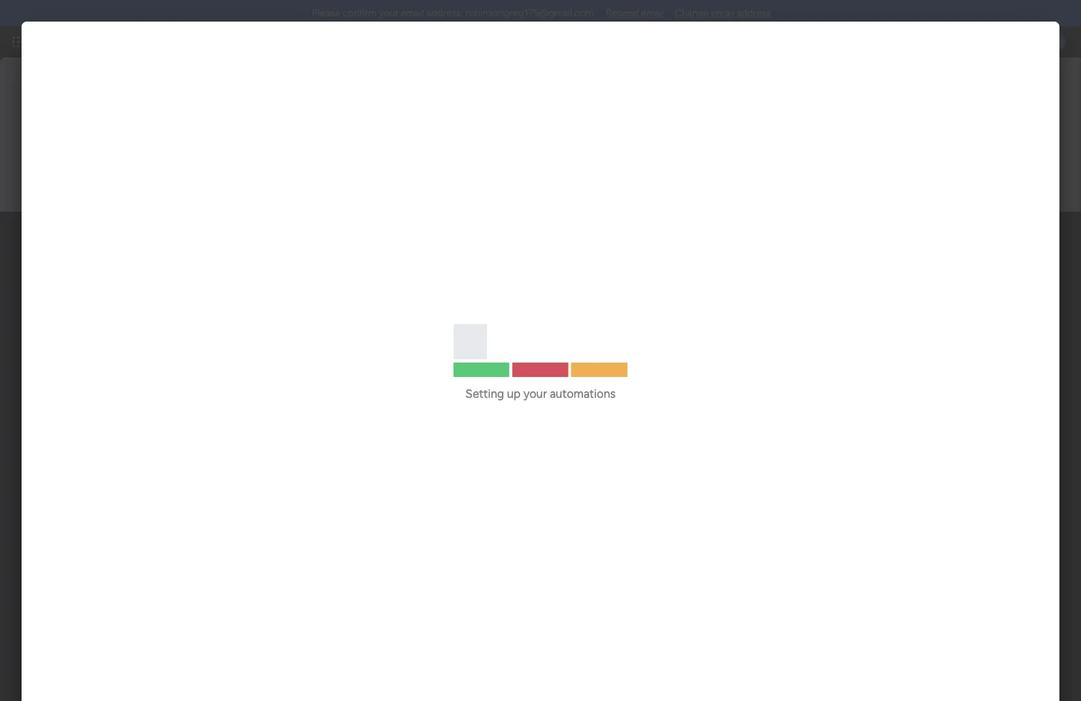 Task type: locate. For each thing, give the bounding box(es) containing it.
setting up your automations
[[466, 387, 616, 401]]

0 horizontal spatial email
[[401, 7, 424, 19]]

your for confirm
[[379, 7, 399, 19]]

0 horizontal spatial your
[[379, 7, 399, 19]]

resend email
[[606, 7, 664, 19]]

automations
[[550, 387, 616, 401]]

2 horizontal spatial email
[[711, 7, 734, 19]]

1 email from the left
[[401, 7, 424, 19]]

email for resend email
[[641, 7, 664, 19]]

3 email from the left
[[711, 7, 734, 19]]

your
[[379, 7, 399, 19], [524, 387, 547, 401]]

resend email link
[[606, 7, 664, 19]]

1 horizontal spatial your
[[524, 387, 547, 401]]

address
[[737, 7, 771, 19]]

your right up
[[524, 387, 547, 401]]

robinsongreg175@gmail.com
[[466, 7, 594, 19]]

change email address
[[675, 7, 771, 19]]

resend
[[606, 7, 639, 19]]

email right resend
[[641, 7, 664, 19]]

0 vertical spatial your
[[379, 7, 399, 19]]

email right change
[[711, 7, 734, 19]]

change
[[675, 7, 709, 19]]

please
[[312, 7, 340, 19]]

2 email from the left
[[641, 7, 664, 19]]

email
[[401, 7, 424, 19], [641, 7, 664, 19], [711, 7, 734, 19]]

up
[[507, 387, 521, 401]]

change email address link
[[675, 7, 771, 19]]

your right confirm
[[379, 7, 399, 19]]

1 vertical spatial your
[[524, 387, 547, 401]]

email left address: at the left of the page
[[401, 7, 424, 19]]

1 horizontal spatial email
[[641, 7, 664, 19]]



Task type: vqa. For each thing, say whether or not it's contained in the screenshot.
the middle email
yes



Task type: describe. For each thing, give the bounding box(es) containing it.
confirm
[[343, 7, 377, 19]]

setting
[[466, 387, 504, 401]]

address:
[[427, 7, 463, 19]]

your for up
[[524, 387, 547, 401]]

select product image
[[12, 35, 25, 48]]

email for change email address
[[711, 7, 734, 19]]

please confirm your email address: robinsongreg175@gmail.com
[[312, 7, 594, 19]]

greg robinson image
[[1045, 31, 1066, 52]]



